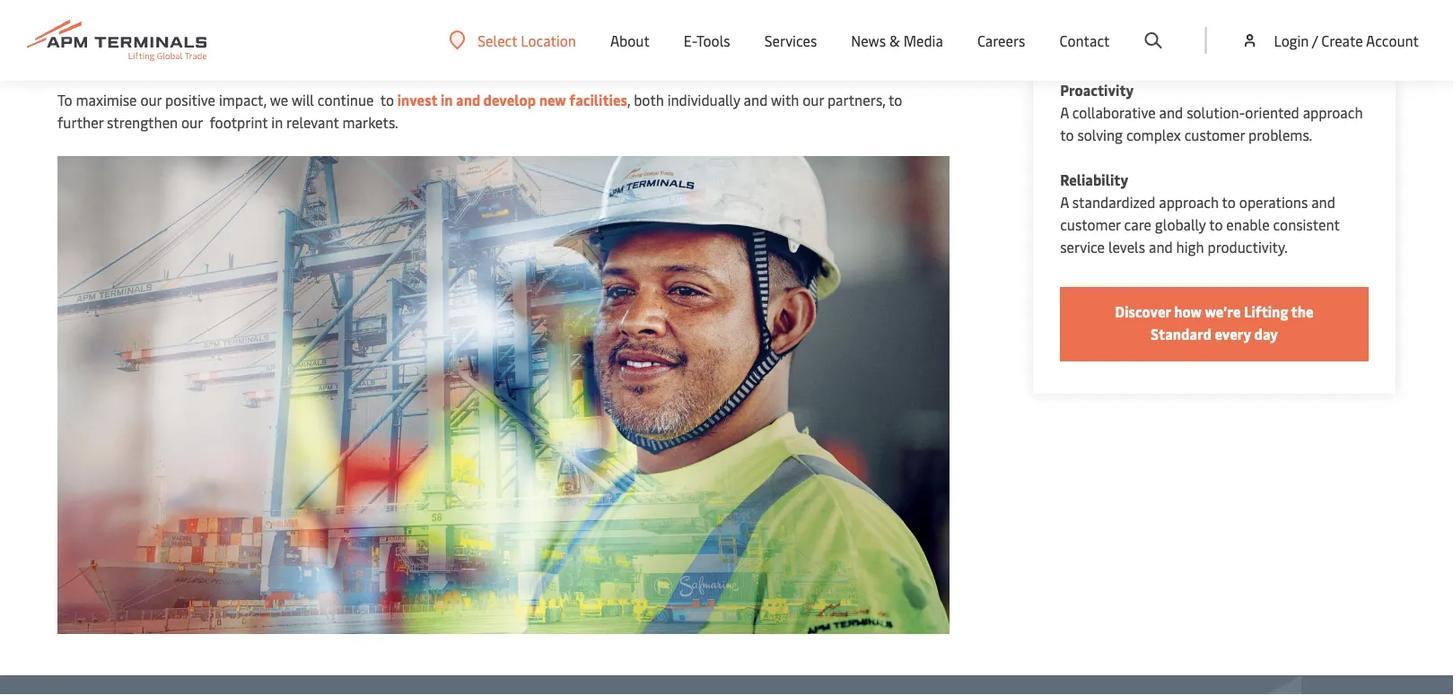 Task type: locate. For each thing, give the bounding box(es) containing it.
can
[[487, 45, 510, 65]]

to left "solving"
[[1060, 125, 1074, 145]]

we
[[322, 23, 340, 42], [270, 90, 288, 110]]

select
[[478, 31, 517, 50]]

to up news & media
[[893, 0, 908, 20]]

by inside committed to be net zero by 2040
[[134, 23, 149, 42]]

electrification and
[[57, 45, 175, 65]]

1 horizontal spatial customer
[[1185, 125, 1245, 145]]

the right lifting
[[1291, 302, 1314, 321]]

to left enable
[[1209, 215, 1223, 234]]

and, to get us there, we have defined a pathway to decarbonisation made possible by energy optimisation, electrification and increased use of renewable energy. together we can make the future of global trade more sustainable.
[[57, 23, 868, 65]]

of renewable
[[269, 45, 353, 65]]

customer up service
[[1060, 215, 1121, 234]]

0 horizontal spatial by
[[134, 23, 149, 42]]

1 by from the left
[[134, 23, 149, 42]]

0 vertical spatial a
[[1060, 103, 1069, 122]]

on
[[204, 0, 220, 20]]

1 horizontal spatial we
[[322, 23, 340, 42]]

a inside reliability a standardized approach to operations and customer care globally to enable consistent service levels and high productivity.
[[1060, 193, 1069, 212]]

proactivity a collaborative and solution-oriented approach to solving complex customer problems.
[[1060, 80, 1363, 145]]

sustainable.
[[758, 45, 836, 65]]

our up 2040
[[140, 0, 161, 20]]

customer inside reliability a standardized approach to operations and customer care globally to enable consistent service levels and high productivity.
[[1060, 215, 1121, 234]]

by
[[134, 23, 149, 42], [718, 23, 733, 42]]

to
[[893, 0, 908, 20], [222, 23, 235, 42], [498, 23, 512, 42], [380, 90, 394, 110], [1060, 125, 1074, 145], [1222, 193, 1236, 212], [1209, 215, 1223, 234]]

a inside proactivity a collaborative and solution-oriented approach to solving complex customer problems.
[[1060, 103, 1069, 122]]

more
[[721, 45, 755, 65]]

to the
[[387, 0, 425, 20]]

a down proactivity
[[1060, 103, 1069, 122]]

committed
[[817, 0, 890, 20]]

2 a from the top
[[1060, 193, 1069, 212]]

approach up problems.
[[1303, 103, 1363, 122]]

our
[[140, 0, 161, 20], [140, 90, 162, 110], [803, 90, 824, 110]]

1 vertical spatial a
[[1060, 193, 1069, 212]]

the
[[551, 45, 573, 65], [1291, 302, 1314, 321]]

0 vertical spatial the
[[551, 45, 573, 65]]

0 vertical spatial we
[[322, 23, 340, 42]]

customer
[[1185, 125, 1245, 145], [1060, 215, 1121, 234]]

reliability
[[1060, 170, 1129, 189]]

energy optimisation,
[[737, 23, 868, 42]]

our left "positive" on the left of page
[[140, 90, 162, 110]]

the right make
[[551, 45, 573, 65]]

consistent
[[1273, 215, 1340, 234]]

high
[[1177, 237, 1204, 257]]

our right and with
[[803, 90, 824, 110]]

1 vertical spatial the
[[1291, 302, 1314, 321]]

be net
[[57, 23, 99, 42]]

a pathway
[[430, 23, 495, 42]]

solution-
[[1187, 103, 1245, 122]]

defined
[[377, 23, 426, 42]]

0 horizontal spatial in
[[271, 113, 283, 132]]

1 vertical spatial approach
[[1159, 193, 1219, 212]]

in right invest
[[441, 90, 453, 110]]

careers button
[[977, 0, 1026, 81]]

operations.
[[653, 0, 725, 20]]

to inside committed to be net zero by 2040
[[893, 0, 908, 20]]

we left the have
[[322, 23, 340, 42]]

1 vertical spatial customer
[[1060, 215, 1121, 234]]

contact
[[1060, 31, 1110, 50]]

0 horizontal spatial customer
[[1060, 215, 1121, 234]]

day
[[1255, 325, 1278, 344]]

our terminals
[[536, 0, 622, 20]]

0 vertical spatial in
[[441, 90, 453, 110]]

1 vertical spatial in
[[271, 113, 283, 132]]

energy.
[[356, 45, 402, 65]]

and
[[626, 0, 650, 20], [1159, 103, 1183, 122], [1312, 193, 1336, 212], [1149, 237, 1173, 257]]

and up 'complex'
[[1159, 103, 1183, 122]]

&
[[890, 31, 900, 50]]

discover
[[1115, 302, 1171, 321]]

and inside proactivity a collaborative and solution-oriented approach to solving complex customer problems.
[[1159, 103, 1183, 122]]

both individually
[[634, 90, 740, 110]]

lifting
[[1244, 302, 1288, 321]]

a for collaborative
[[1060, 103, 1069, 122]]

operations
[[1240, 193, 1308, 212]]

a
[[1060, 103, 1069, 122], [1060, 193, 1069, 212]]

proactivity
[[1060, 80, 1134, 100]]

to left get
[[222, 23, 235, 42]]

will
[[292, 90, 314, 110]]

1 horizontal spatial the
[[1291, 302, 1314, 321]]

we left will
[[270, 90, 288, 110]]

positive
[[165, 90, 215, 110]]

by inside and, to get us there, we have defined a pathway to decarbonisation made possible by energy optimisation, electrification and increased use of renewable energy. together we can make the future of global trade more sustainable.
[[718, 23, 733, 42]]

productivity.
[[1208, 237, 1288, 257]]

increased
[[178, 45, 239, 65]]

2 by from the left
[[718, 23, 733, 42]]

0 horizontal spatial the
[[551, 45, 573, 65]]

levels
[[1109, 237, 1146, 257]]

invest in and develop new facilities link
[[394, 90, 627, 110]]

collaborative
[[1073, 103, 1156, 122]]

approach inside proactivity a collaborative and solution-oriented approach to solving complex customer problems.
[[1303, 103, 1363, 122]]

trade
[[682, 45, 718, 65]]

apmt brand image
[[57, 156, 950, 635]]

in left relevant
[[271, 113, 283, 132]]

globally
[[1155, 215, 1206, 234]]

firmly
[[776, 0, 814, 20]]

tools
[[697, 31, 730, 50]]

of
[[518, 0, 532, 20]]

1 horizontal spatial approach
[[1303, 103, 1363, 122]]

1 horizontal spatial by
[[718, 23, 733, 42]]

further strengthen
[[57, 113, 178, 132]]

and,
[[191, 23, 218, 42]]

we're
[[1205, 302, 1241, 321]]

the inside and, to get us there, we have defined a pathway to decarbonisation made possible by energy optimisation, electrification and increased use of renewable energy. together we can make the future of global trade more sustainable.
[[551, 45, 573, 65]]

sustainability
[[429, 0, 515, 20]]

select location
[[478, 31, 576, 50]]

0 horizontal spatial approach
[[1159, 193, 1219, 212]]

in inside the , both individually and with our partners, to further strengthen our  footprint in relevant markets.
[[271, 113, 283, 132]]

login / create account
[[1274, 31, 1419, 50]]

0 vertical spatial approach
[[1303, 103, 1363, 122]]

careers
[[977, 31, 1026, 50]]

customer down solution-
[[1185, 125, 1245, 145]]

by right zero
[[134, 23, 149, 42]]

a down reliability
[[1060, 193, 1069, 212]]

oriented
[[1245, 103, 1300, 122]]

by up more on the top of the page
[[718, 23, 733, 42]]

e-
[[684, 31, 697, 50]]

have
[[344, 23, 374, 42]]

0 horizontal spatial we
[[270, 90, 288, 110]]

0 vertical spatial customer
[[1185, 125, 1245, 145]]

complex
[[1127, 125, 1181, 145]]

about button
[[610, 0, 650, 81]]

1 a from the top
[[1060, 103, 1069, 122]]

create
[[1322, 31, 1363, 50]]

location
[[521, 31, 576, 50]]

problems.
[[1249, 125, 1313, 145]]

decarbonisation made
[[516, 23, 658, 42]]

approach up globally
[[1159, 193, 1219, 212]]

approach
[[1303, 103, 1363, 122], [1159, 193, 1219, 212]]

a for standardized
[[1060, 193, 1069, 212]]

lifting
[[223, 0, 262, 20]]

and left high
[[1149, 237, 1173, 257]]

2040
[[153, 23, 188, 42]]

news & media
[[851, 31, 943, 50]]

committed to be net zero by 2040
[[57, 0, 908, 42]]



Task type: vqa. For each thing, say whether or not it's contained in the screenshot.
Reefer setting adjustment's Reefer
no



Task type: describe. For each thing, give the bounding box(es) containing it.
every
[[1215, 325, 1251, 344]]

services
[[765, 31, 817, 50]]

solving
[[1078, 125, 1123, 145]]

account
[[1366, 31, 1419, 50]]

extends
[[333, 0, 384, 20]]

to up markets.
[[380, 90, 394, 110]]

, both individually and with our partners, to further strengthen our  footprint in relevant markets.
[[57, 90, 902, 132]]

/
[[1312, 31, 1318, 50]]

together we
[[405, 45, 484, 65]]

to
[[57, 90, 72, 110]]

possible
[[662, 23, 715, 42]]

approach inside reliability a standardized approach to operations and customer care globally to enable consistent service levels and high productivity.
[[1159, 193, 1219, 212]]

to inside proactivity a collaborative and solution-oriented approach to solving complex customer problems.
[[1060, 125, 1074, 145]]

we inside and, to get us there, we have defined a pathway to decarbonisation made possible by energy optimisation, electrification and increased use of renewable energy. together we can make the future of global trade more sustainable.
[[322, 23, 340, 42]]

standardized
[[1073, 193, 1156, 212]]

markets.
[[342, 113, 398, 132]]

to up enable
[[1222, 193, 1236, 212]]

to maximise our positive impact, we will continue  to invest in and develop new facilities
[[57, 90, 627, 110]]

about
[[610, 31, 650, 50]]

select location button
[[449, 30, 576, 50]]

impact,
[[219, 90, 267, 110]]

standard
[[1151, 325, 1212, 344]]

relevant
[[286, 113, 339, 132]]

get
[[239, 23, 260, 42]]

us there,
[[263, 23, 318, 42]]

footprint
[[210, 113, 268, 132]]

e-tools
[[684, 31, 730, 50]]

we are
[[728, 0, 772, 20]]

make
[[513, 45, 548, 65]]

importantly, our focus on lifting standards extends to the sustainability of our terminals and operations. we are firmly
[[57, 0, 814, 20]]

media
[[904, 31, 943, 50]]

login
[[1274, 31, 1309, 50]]

focus
[[165, 0, 200, 20]]

login / create account link
[[1241, 0, 1419, 81]]

of global
[[621, 45, 679, 65]]

1 vertical spatial we
[[270, 90, 288, 110]]

1 horizontal spatial in
[[441, 90, 453, 110]]

the inside "discover how we're lifting the standard every day"
[[1291, 302, 1314, 321]]

care
[[1124, 215, 1152, 234]]

services button
[[765, 0, 817, 81]]

future
[[576, 45, 617, 65]]

customer inside proactivity a collaborative and solution-oriented approach to solving complex customer problems.
[[1185, 125, 1245, 145]]

how
[[1174, 302, 1202, 321]]

committed to be net zero by 2040 link
[[57, 0, 908, 42]]

invest
[[397, 90, 437, 110]]

and develop
[[456, 90, 536, 110]]

zero
[[102, 23, 130, 42]]

news & media button
[[851, 0, 943, 81]]

and up about
[[626, 0, 650, 20]]

standards
[[266, 0, 330, 20]]

and with
[[744, 90, 799, 110]]

contact button
[[1060, 0, 1110, 81]]

importantly,
[[57, 0, 137, 20]]

and up consistent
[[1312, 193, 1336, 212]]

,
[[627, 90, 630, 110]]

to up "can"
[[498, 23, 512, 42]]

our inside the , both individually and with our partners, to further strengthen our  footprint in relevant markets.
[[803, 90, 824, 110]]

enable
[[1227, 215, 1270, 234]]

partners, to
[[828, 90, 902, 110]]

reliability a standardized approach to operations and customer care globally to enable consistent service levels and high productivity.
[[1060, 170, 1340, 257]]

use
[[243, 45, 265, 65]]

maximise
[[76, 90, 137, 110]]

facilities
[[569, 90, 627, 110]]



